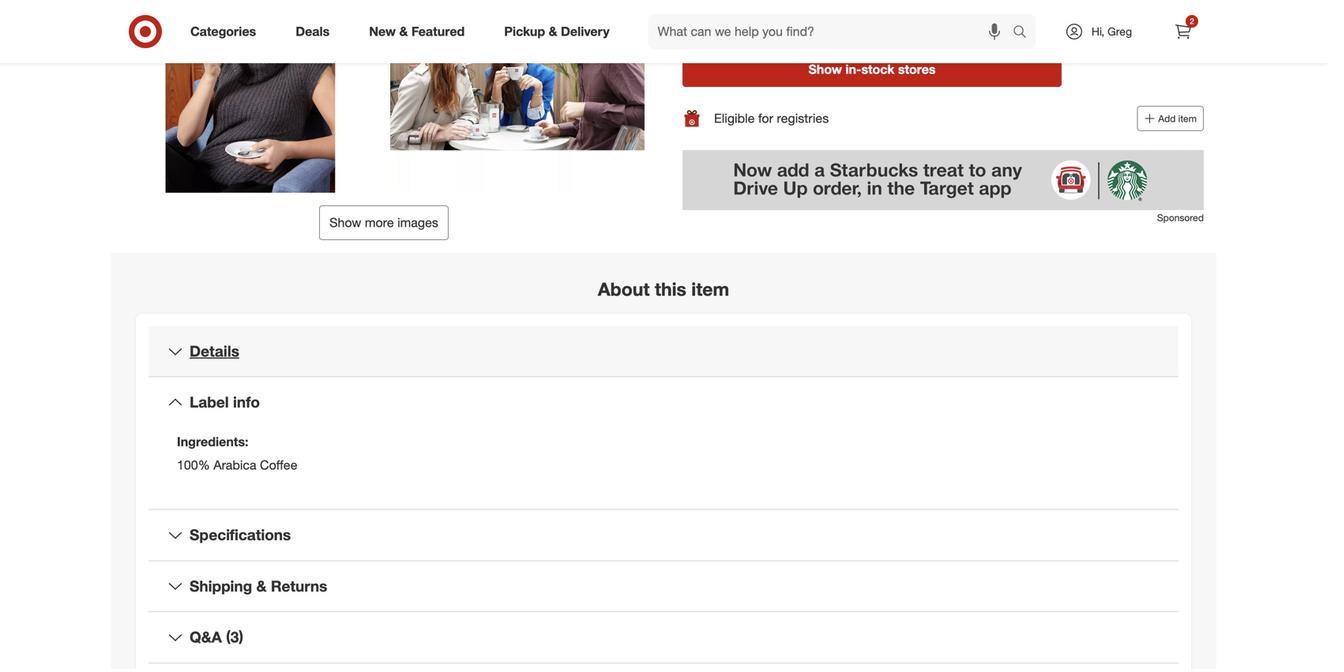 Task type: describe. For each thing, give the bounding box(es) containing it.
sponsored
[[1158, 212, 1205, 224]]

ingredients: 100% arabica coffee
[[177, 434, 298, 473]]

pickup
[[505, 24, 546, 39]]

& for shipping
[[257, 577, 267, 595]]

1 vertical spatial item
[[692, 278, 730, 301]]

details
[[190, 342, 239, 360]]

& for new
[[400, 24, 408, 39]]

ready within 2 hours for pickup inside the store
[[683, 16, 952, 32]]

info
[[233, 393, 260, 412]]

inside
[[865, 16, 899, 32]]

images
[[398, 215, 439, 231]]

image gallery element
[[123, 0, 645, 240]]

pickup
[[824, 16, 862, 32]]

q&a (3)
[[190, 628, 243, 647]]

add item button
[[1138, 106, 1205, 131]]

label info
[[190, 393, 260, 412]]

advertisement region
[[683, 150, 1205, 210]]

0 horizontal spatial for
[[759, 111, 774, 126]]

registries
[[777, 111, 829, 126]]

ready
[[683, 16, 719, 32]]

illy intenso dark roast espresso ground coffee - 8.8oz, 6 of 7 image
[[390, 0, 645, 193]]

new & featured
[[369, 24, 465, 39]]

deals link
[[282, 14, 350, 49]]

arabica
[[214, 458, 257, 473]]

pickup & delivery
[[505, 24, 610, 39]]

search
[[1006, 25, 1044, 41]]

hours
[[770, 16, 802, 32]]

search button
[[1006, 14, 1044, 52]]

about
[[598, 278, 650, 301]]

hi, greg
[[1092, 25, 1133, 38]]

q&a
[[190, 628, 222, 647]]

2 inside 2 link
[[1191, 16, 1195, 26]]

item inside add item button
[[1179, 113, 1197, 125]]

about this item
[[598, 278, 730, 301]]

coffee
[[260, 458, 298, 473]]

eligible for registries
[[715, 111, 829, 126]]

deals
[[296, 24, 330, 39]]



Task type: locate. For each thing, give the bounding box(es) containing it.
show for show more images
[[330, 215, 362, 231]]

0 vertical spatial show
[[809, 62, 842, 77]]

returns
[[271, 577, 328, 595]]

2
[[1191, 16, 1195, 26], [759, 16, 766, 32]]

eligible
[[715, 111, 755, 126]]

& inside dropdown button
[[257, 577, 267, 595]]

this
[[655, 278, 687, 301]]

new & featured link
[[356, 14, 485, 49]]

shipping & returns button
[[149, 561, 1179, 612]]

q&a (3) button
[[149, 613, 1179, 663]]

show
[[809, 62, 842, 77], [330, 215, 362, 231]]

1 horizontal spatial 2
[[1191, 16, 1195, 26]]

stores
[[899, 62, 936, 77]]

& right new
[[400, 24, 408, 39]]

0 horizontal spatial &
[[257, 577, 267, 595]]

specifications button
[[149, 510, 1179, 561]]

1 horizontal spatial item
[[1179, 113, 1197, 125]]

for
[[805, 16, 820, 32], [759, 111, 774, 126]]

0 vertical spatial item
[[1179, 113, 1197, 125]]

more
[[365, 215, 394, 231]]

What can we help you find? suggestions appear below search field
[[649, 14, 1017, 49]]

show left more
[[330, 215, 362, 231]]

label info button
[[149, 378, 1179, 428]]

the
[[902, 16, 920, 32]]

0 vertical spatial for
[[805, 16, 820, 32]]

1 vertical spatial for
[[759, 111, 774, 126]]

label
[[190, 393, 229, 412]]

featured
[[412, 24, 465, 39]]

item right this at the top of the page
[[692, 278, 730, 301]]

show in-stock stores button
[[683, 52, 1062, 87]]

specifications
[[190, 526, 291, 544]]

show in-stock stores
[[809, 62, 936, 77]]

details button
[[149, 326, 1179, 377]]

hi,
[[1092, 25, 1105, 38]]

pickup & delivery link
[[491, 14, 630, 49]]

0 horizontal spatial show
[[330, 215, 362, 231]]

within
[[722, 16, 756, 32]]

categories link
[[177, 14, 276, 49]]

ingredients:
[[177, 434, 249, 450]]

100%
[[177, 458, 210, 473]]

0 horizontal spatial item
[[692, 278, 730, 301]]

2 2 from the left
[[759, 16, 766, 32]]

& left returns
[[257, 577, 267, 595]]

show for show in-stock stores
[[809, 62, 842, 77]]

&
[[400, 24, 408, 39], [549, 24, 558, 39], [257, 577, 267, 595]]

& for pickup
[[549, 24, 558, 39]]

& right pickup
[[549, 24, 558, 39]]

for right hours
[[805, 16, 820, 32]]

1 horizontal spatial show
[[809, 62, 842, 77]]

add item
[[1159, 113, 1197, 125]]

stock
[[862, 62, 895, 77]]

2 link
[[1167, 14, 1201, 49]]

shipping & returns
[[190, 577, 328, 595]]

1 vertical spatial show
[[330, 215, 362, 231]]

item
[[1179, 113, 1197, 125], [692, 278, 730, 301]]

store
[[924, 16, 952, 32]]

2 right the greg
[[1191, 16, 1195, 26]]

1 horizontal spatial for
[[805, 16, 820, 32]]

categories
[[190, 24, 256, 39]]

1 horizontal spatial &
[[400, 24, 408, 39]]

illy intenso dark roast espresso ground coffee - 8.8oz, 5 of 7 image
[[123, 0, 378, 193]]

item right add
[[1179, 113, 1197, 125]]

greg
[[1108, 25, 1133, 38]]

show more images
[[330, 215, 439, 231]]

2 left hours
[[759, 16, 766, 32]]

delivery
[[561, 24, 610, 39]]

for right eligible
[[759, 111, 774, 126]]

show left "in-"
[[809, 62, 842, 77]]

2 horizontal spatial &
[[549, 24, 558, 39]]

show inside image gallery element
[[330, 215, 362, 231]]

1 2 from the left
[[1191, 16, 1195, 26]]

0 horizontal spatial 2
[[759, 16, 766, 32]]

in-
[[846, 62, 862, 77]]

show more images button
[[319, 206, 449, 240]]

add
[[1159, 113, 1176, 125]]

shipping
[[190, 577, 252, 595]]

new
[[369, 24, 396, 39]]

(3)
[[226, 628, 243, 647]]



Task type: vqa. For each thing, say whether or not it's contained in the screenshot.
DETAILS Dropdown Button
yes



